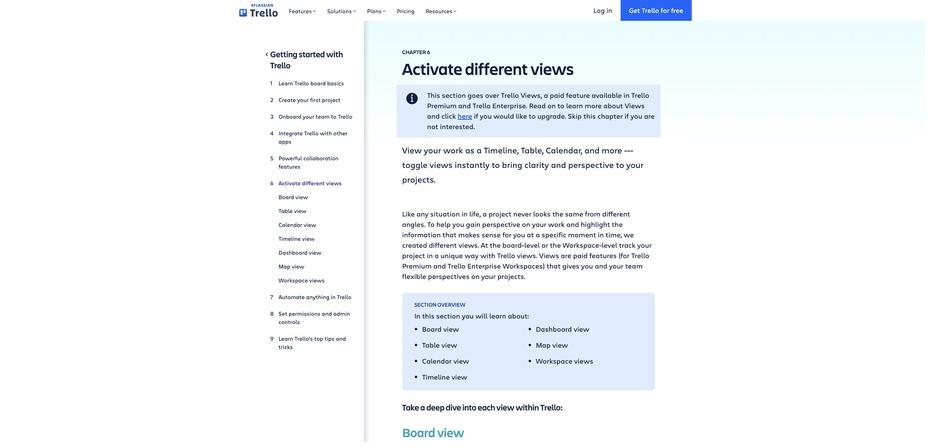 Task type: describe. For each thing, give the bounding box(es) containing it.
1 vertical spatial activate
[[279, 179, 301, 187]]

any
[[417, 209, 429, 219]]

each
[[478, 402, 495, 413]]

like
[[516, 111, 527, 121]]

team inside like any situation in life, a project never looks the same from different angles. to help you gain perspective on your work and highlight the information that makes sense for you at a specific moment in time, we created different views. at the board-level or the workspace-level track your project in a unique way with trello views. views are paid features (for trello premium and trello enterprise workspaces) that gives you and your team flexible perspectives on your projects.
[[625, 261, 643, 271]]

help
[[436, 220, 451, 229]]

1 horizontal spatial workspace
[[536, 357, 573, 366]]

tips
[[325, 335, 335, 342]]

create your first project
[[279, 96, 341, 103]]

atlassian trello image
[[239, 4, 278, 17]]

1 vertical spatial workspace views
[[536, 357, 593, 366]]

to inside if you would like to upgrade. skip this chapter if you are not interested.
[[529, 111, 536, 121]]

powerful
[[279, 154, 302, 162]]

trello down board-
[[497, 251, 515, 260]]

trello down unique on the bottom
[[448, 261, 466, 271]]

over
[[485, 91, 499, 100]]

0 horizontal spatial that
[[443, 230, 457, 240]]

getting started with trello link
[[270, 49, 353, 74]]

if you would like to upgrade. skip this chapter if you are not interested.
[[427, 111, 655, 131]]

or
[[542, 241, 548, 250]]

features
[[289, 7, 312, 15]]

gain
[[466, 220, 481, 229]]

calendar inside calendar view link
[[279, 221, 302, 228]]

in inside log in link
[[607, 6, 612, 14]]

learn trello's top tips and tricks
[[279, 335, 346, 351]]

projects. inside like any situation in life, a project never looks the same from different angles. to help you gain perspective on your work and highlight the information that makes sense for you at a specific moment in time, we created different views. at the board-level or the workspace-level track your project in a unique way with trello views. views are paid features (for trello premium and trello enterprise workspaces) that gives you and your team flexible perspectives on your projects.
[[498, 272, 525, 281]]

pricing
[[397, 7, 415, 15]]

enterprise
[[467, 261, 501, 271]]

learn inside section overview in this section you will learn about:
[[489, 311, 506, 321]]

1 level from the left
[[524, 241, 540, 250]]

first
[[310, 96, 321, 103]]

like any situation in life, a project never looks the same from different angles. to help you gain perspective on your work and highlight the information that makes sense for you at a specific moment in time, we created different views. at the board-level or the workspace-level track your project in a unique way with trello views. views are paid features (for trello premium and trello enterprise workspaces) that gives you and your team flexible perspectives on your projects.
[[402, 209, 652, 281]]

0 horizontal spatial map
[[279, 263, 290, 270]]

skip
[[568, 111, 582, 121]]

your inside 'link'
[[297, 96, 309, 103]]

dive
[[446, 402, 461, 413]]

instantly
[[455, 159, 490, 170]]

trello right (for
[[631, 251, 649, 260]]

2 vertical spatial board view
[[402, 424, 464, 441]]

view
[[402, 144, 422, 156]]

trello down goes
[[473, 101, 491, 110]]

enterprise.
[[492, 101, 527, 110]]

1 horizontal spatial dashboard
[[536, 325, 572, 334]]

feature
[[566, 91, 590, 100]]

gives
[[562, 261, 580, 271]]

other
[[333, 129, 348, 137]]

take a deep dive into each view within trello:
[[402, 402, 563, 413]]

plans
[[367, 7, 382, 15]]

timeline,
[[484, 144, 519, 156]]

2 vertical spatial board
[[402, 424, 435, 441]]

and right calendar, on the right of page
[[585, 144, 600, 156]]

in inside this section goes over trello views, a paid feature available in trello premium and trello enterprise. read on to learn more about views and click
[[624, 91, 630, 100]]

0 vertical spatial dashboard view
[[279, 249, 321, 256]]

with inside like any situation in life, a project never looks the same from different angles. to help you gain perspective on your work and highlight the information that makes sense for you at a specific moment in time, we created different views. at the board-level or the workspace-level track your project in a unique way with trello views. views are paid features (for trello premium and trello enterprise workspaces) that gives you and your team flexible perspectives on your projects.
[[480, 251, 495, 260]]

1 vertical spatial project
[[489, 209, 512, 219]]

1 horizontal spatial table view
[[422, 341, 457, 350]]

section
[[414, 301, 437, 308]]

learn trello board basics
[[279, 80, 344, 87]]

1 if from the left
[[474, 111, 478, 121]]

available
[[592, 91, 622, 100]]

0 horizontal spatial team
[[316, 113, 330, 120]]

projects. inside "view your work as a timeline, table, calendar, and more --- toggle views instantly to bring clarity and perspective to your projects."
[[402, 174, 436, 185]]

resources
[[426, 7, 452, 15]]

as
[[465, 144, 475, 156]]

the right looks
[[553, 209, 563, 219]]

and down calendar, on the right of page
[[551, 159, 566, 170]]

and up not
[[427, 111, 440, 121]]

onboard your team to trello
[[279, 113, 352, 120]]

with for trello
[[320, 129, 332, 137]]

board view link
[[270, 190, 353, 204]]

you right gives
[[581, 261, 593, 271]]

premium inside like any situation in life, a project never looks the same from different angles. to help you gain perspective on your work and highlight the information that makes sense for you at a specific moment in time, we created different views. at the board-level or the workspace-level track your project in a unique way with trello views. views are paid features (for trello premium and trello enterprise workspaces) that gives you and your team flexible perspectives on your projects.
[[402, 261, 432, 271]]

you inside section overview in this section you will learn about:
[[462, 311, 474, 321]]

automate anything in trello link
[[270, 290, 353, 304]]

moment
[[568, 230, 596, 240]]

tricks
[[279, 343, 293, 351]]

life,
[[469, 209, 481, 219]]

1 vertical spatial calendar
[[422, 357, 452, 366]]

to
[[427, 220, 435, 229]]

a inside "view your work as a timeline, table, calendar, and more --- toggle views instantly to bring clarity and perspective to your projects."
[[477, 144, 482, 156]]

board inside "board view" link
[[279, 193, 294, 201]]

a right take
[[420, 402, 425, 413]]

chapter
[[598, 111, 623, 121]]

powerful collaboration features
[[279, 154, 339, 170]]

this inside if you would like to upgrade. skip this chapter if you are not interested.
[[584, 111, 596, 121]]

2 level from the left
[[602, 241, 617, 250]]

here link
[[458, 111, 472, 121]]

highlight
[[581, 220, 610, 229]]

board-
[[503, 241, 524, 250]]

1 horizontal spatial that
[[547, 261, 561, 271]]

1 vertical spatial table
[[422, 341, 440, 350]]

log in link
[[585, 0, 621, 21]]

a inside this section goes over trello views, a paid feature available in trello premium and trello enterprise. read on to learn more about views and click
[[544, 91, 548, 100]]

are inside if you would like to upgrade. skip this chapter if you are not interested.
[[644, 111, 655, 121]]

clarity
[[525, 159, 549, 170]]

learn trello board basics link
[[270, 76, 353, 90]]

set permissions and admin controls
[[279, 310, 350, 326]]

powerful collaboration features link
[[270, 151, 353, 174]]

views inside chapter 6 activate different views
[[531, 58, 574, 80]]

1 vertical spatial map view
[[536, 341, 568, 350]]

unique
[[441, 251, 463, 260]]

1 vertical spatial timeline
[[422, 373, 450, 382]]

apps
[[279, 138, 292, 145]]

set
[[279, 310, 287, 317]]

specific
[[542, 230, 566, 240]]

and up perspectives
[[433, 261, 446, 271]]

more inside this section goes over trello views, a paid feature available in trello premium and trello enterprise. read on to learn more about views and click
[[585, 101, 602, 110]]

0 vertical spatial timeline view
[[279, 235, 315, 242]]

activate different views link
[[270, 176, 353, 190]]

automate anything in trello
[[279, 293, 351, 301]]

workspace views inside workspace views link
[[279, 277, 325, 284]]

0 vertical spatial dashboard
[[279, 249, 308, 256]]

1 horizontal spatial map
[[536, 341, 551, 350]]

0 horizontal spatial on
[[471, 272, 480, 281]]

section overview in this section you will learn about:
[[414, 301, 529, 321]]

trello up 'other'
[[338, 113, 352, 120]]

table view link
[[270, 204, 353, 218]]

onboard your team to trello link
[[270, 110, 353, 124]]

not
[[427, 122, 438, 131]]

looks
[[533, 209, 551, 219]]

upgrade.
[[537, 111, 566, 121]]

create
[[279, 96, 296, 103]]

0 vertical spatial map view
[[279, 263, 304, 270]]

getting started with trello
[[270, 49, 343, 71]]

you right chapter
[[631, 111, 642, 121]]

for inside like any situation in life, a project never looks the same from different angles. to help you gain perspective on your work and highlight the information that makes sense for you at a specific moment in time, we created different views. at the board-level or the workspace-level track your project in a unique way with trello views. views are paid features (for trello premium and trello enterprise workspaces) that gives you and your team flexible perspectives on your projects.
[[503, 230, 512, 240]]

flexible
[[402, 272, 426, 281]]

track
[[619, 241, 636, 250]]

learn for learn trello board basics
[[279, 80, 293, 87]]

get
[[629, 6, 640, 14]]

way
[[465, 251, 479, 260]]

we
[[624, 230, 634, 240]]

different inside chapter 6 activate different views
[[465, 58, 528, 80]]

views inside "view your work as a timeline, table, calendar, and more --- toggle views instantly to bring clarity and perspective to your projects."
[[430, 159, 453, 170]]

with for started
[[326, 49, 343, 60]]

resources button
[[420, 0, 462, 21]]

calendar view inside calendar view link
[[279, 221, 316, 228]]

goes
[[468, 91, 483, 100]]

trello up enterprise. at the top of the page
[[501, 91, 519, 100]]

in
[[414, 311, 420, 321]]

2 vertical spatial project
[[402, 251, 425, 260]]

integrate trello with other apps
[[279, 129, 348, 145]]

views inside this section goes over trello views, a paid feature available in trello premium and trello enterprise. read on to learn more about views and click
[[625, 101, 645, 110]]

set permissions and admin controls link
[[270, 307, 353, 329]]

created
[[402, 241, 427, 250]]

0 horizontal spatial workspace
[[279, 277, 308, 284]]

get trello for free link
[[621, 0, 692, 21]]

overview
[[437, 301, 466, 308]]



Task type: locate. For each thing, give the bounding box(es) containing it.
1 vertical spatial board
[[422, 325, 442, 334]]

board down activate different views
[[279, 193, 294, 201]]

1 vertical spatial learn
[[279, 335, 293, 342]]

you left would
[[480, 111, 492, 121]]

a up read
[[544, 91, 548, 100]]

1 vertical spatial calendar view
[[422, 357, 469, 366]]

1 horizontal spatial for
[[661, 6, 670, 14]]

0 horizontal spatial are
[[561, 251, 572, 260]]

trello left board
[[295, 80, 309, 87]]

board view down overview
[[422, 325, 459, 334]]

are inside like any situation in life, a project never looks the same from different angles. to help you gain perspective on your work and highlight the information that makes sense for you at a specific moment in time, we created different views. at the board-level or the workspace-level track your project in a unique way with trello views. views are paid features (for trello premium and trello enterprise workspaces) that gives you and your team flexible perspectives on your projects.
[[561, 251, 572, 260]]

section
[[442, 91, 466, 100], [436, 311, 460, 321]]

timeline view link
[[270, 232, 353, 246]]

0 vertical spatial perspective
[[568, 159, 614, 170]]

in right "anything"
[[331, 293, 336, 301]]

this inside section overview in this section you will learn about:
[[422, 311, 435, 321]]

activate
[[402, 58, 462, 80], [279, 179, 301, 187]]

and down workspace-
[[595, 261, 607, 271]]

1 horizontal spatial activate
[[402, 58, 462, 80]]

a left unique on the bottom
[[435, 251, 439, 260]]

in inside automate anything in trello link
[[331, 293, 336, 301]]

team
[[316, 113, 330, 120], [625, 261, 643, 271]]

started
[[299, 49, 325, 60]]

1 vertical spatial with
[[320, 129, 332, 137]]

0 vertical spatial team
[[316, 113, 330, 120]]

0 horizontal spatial for
[[503, 230, 512, 240]]

board down section on the left
[[422, 325, 442, 334]]

different up unique on the bottom
[[429, 241, 457, 250]]

timeline inside timeline view link
[[279, 235, 301, 242]]

views down or
[[539, 251, 559, 260]]

features down powerful
[[279, 163, 300, 170]]

with left 'other'
[[320, 129, 332, 137]]

0 vertical spatial workspace
[[279, 277, 308, 284]]

create your first project link
[[270, 93, 353, 107]]

1 horizontal spatial projects.
[[498, 272, 525, 281]]

you left will
[[462, 311, 474, 321]]

project left never
[[489, 209, 512, 219]]

learn inside this section goes over trello views, a paid feature available in trello premium and trello enterprise. read on to learn more about views and click
[[566, 101, 583, 110]]

section inside this section goes over trello views, a paid feature available in trello premium and trello enterprise. read on to learn more about views and click
[[442, 91, 466, 100]]

on
[[548, 101, 556, 110], [522, 220, 530, 229], [471, 272, 480, 281]]

work inside "view your work as a timeline, table, calendar, and more --- toggle views instantly to bring clarity and perspective to your projects."
[[443, 144, 463, 156]]

0 vertical spatial workspace views
[[279, 277, 325, 284]]

1 horizontal spatial features
[[590, 251, 617, 260]]

map view link
[[270, 260, 353, 274]]

0 horizontal spatial table view
[[279, 207, 307, 215]]

0 horizontal spatial features
[[279, 163, 300, 170]]

on down never
[[522, 220, 530, 229]]

bring
[[502, 159, 522, 170]]

1 horizontal spatial level
[[602, 241, 617, 250]]

table
[[279, 207, 293, 215], [422, 341, 440, 350]]

more inside "view your work as a timeline, table, calendar, and more --- toggle views instantly to bring clarity and perspective to your projects."
[[602, 144, 622, 156]]

1 horizontal spatial learn
[[566, 101, 583, 110]]

interested.
[[440, 122, 475, 131]]

premium up "flexible"
[[402, 261, 432, 271]]

a right at
[[536, 230, 540, 240]]

0 vertical spatial that
[[443, 230, 457, 240]]

0 vertical spatial on
[[548, 101, 556, 110]]

if
[[474, 111, 478, 121], [625, 111, 629, 121]]

makes
[[458, 230, 480, 240]]

timeline up deep
[[422, 373, 450, 382]]

this right in
[[422, 311, 435, 321]]

2 - from the left
[[627, 144, 630, 156]]

trello down onboard your team to trello link
[[304, 129, 319, 137]]

workspace
[[279, 277, 308, 284], [536, 357, 573, 366]]

0 vertical spatial table
[[279, 207, 293, 215]]

in down highlight
[[598, 230, 604, 240]]

1 horizontal spatial timeline view
[[422, 373, 467, 382]]

work left as
[[443, 144, 463, 156]]

0 horizontal spatial learn
[[489, 311, 506, 321]]

projects. down 'workspaces)'
[[498, 272, 525, 281]]

a right as
[[477, 144, 482, 156]]

that down the help
[[443, 230, 457, 240]]

paid down workspace-
[[573, 251, 588, 260]]

board view down activate different views
[[279, 193, 308, 201]]

1 vertical spatial views.
[[517, 251, 538, 260]]

and right tips
[[336, 335, 346, 342]]

features
[[279, 163, 300, 170], [590, 251, 617, 260]]

workspace views link
[[270, 274, 353, 287]]

within
[[516, 402, 539, 413]]

calendar view
[[279, 221, 316, 228], [422, 357, 469, 366]]

timeline
[[279, 235, 301, 242], [422, 373, 450, 382]]

level down at
[[524, 241, 540, 250]]

1 horizontal spatial are
[[644, 111, 655, 121]]

with down at
[[480, 251, 495, 260]]

will
[[476, 311, 488, 321]]

1 vertical spatial dashboard
[[536, 325, 572, 334]]

1 vertical spatial for
[[503, 230, 512, 240]]

projects.
[[402, 174, 436, 185], [498, 272, 525, 281]]

1 learn from the top
[[279, 80, 293, 87]]

timeline view down calendar view link
[[279, 235, 315, 242]]

activate down powerful
[[279, 179, 301, 187]]

features inside powerful collaboration features
[[279, 163, 300, 170]]

and inside learn trello's top tips and tricks
[[336, 335, 346, 342]]

this
[[584, 111, 596, 121], [422, 311, 435, 321]]

board view down deep
[[402, 424, 464, 441]]

1 horizontal spatial dashboard view
[[536, 325, 589, 334]]

never
[[513, 209, 532, 219]]

level down time,
[[602, 241, 617, 250]]

that
[[443, 230, 457, 240], [547, 261, 561, 271]]

situation
[[430, 209, 460, 219]]

1 vertical spatial views
[[539, 251, 559, 260]]

features inside like any situation in life, a project never looks the same from different angles. to help you gain perspective on your work and highlight the information that makes sense for you at a specific moment in time, we created different views. at the board-level or the workspace-level track your project in a unique way with trello views. views are paid features (for trello premium and trello enterprise workspaces) that gives you and your team flexible perspectives on your projects.
[[590, 251, 617, 260]]

click
[[442, 111, 456, 121]]

2 vertical spatial with
[[480, 251, 495, 260]]

0 horizontal spatial workspace views
[[279, 277, 325, 284]]

chapter 6 activate different views
[[402, 48, 574, 80]]

0 vertical spatial more
[[585, 101, 602, 110]]

1 horizontal spatial calendar view
[[422, 357, 469, 366]]

1 vertical spatial that
[[547, 261, 561, 271]]

activate inside chapter 6 activate different views
[[402, 58, 462, 80]]

trello inside "integrate trello with other apps"
[[304, 129, 319, 137]]

trello right 'available'
[[631, 91, 649, 100]]

trello up admin
[[337, 293, 351, 301]]

views inside like any situation in life, a project never looks the same from different angles. to help you gain perspective on your work and highlight the information that makes sense for you at a specific moment in time, we created different views. at the board-level or the workspace-level track your project in a unique way with trello views. views are paid features (for trello premium and trello enterprise workspaces) that gives you and your team flexible perspectives on your projects.
[[539, 251, 559, 260]]

views
[[531, 58, 574, 80], [430, 159, 453, 170], [326, 179, 342, 187], [309, 277, 325, 284], [574, 357, 593, 366]]

perspective inside like any situation in life, a project never looks the same from different angles. to help you gain perspective on your work and highlight the information that makes sense for you at a specific moment in time, we created different views. at the board-level or the workspace-level track your project in a unique way with trello views. views are paid features (for trello premium and trello enterprise workspaces) that gives you and your team flexible perspectives on your projects.
[[482, 220, 520, 229]]

features left (for
[[590, 251, 617, 260]]

the down specific
[[550, 241, 561, 250]]

workspaces)
[[503, 261, 545, 271]]

1 horizontal spatial on
[[522, 220, 530, 229]]

1 vertical spatial section
[[436, 311, 460, 321]]

this
[[427, 91, 440, 100]]

information
[[402, 230, 441, 240]]

top
[[314, 335, 323, 342]]

different up time,
[[602, 209, 630, 219]]

learn for learn trello's top tips and tricks
[[279, 335, 293, 342]]

1 vertical spatial board view
[[422, 325, 459, 334]]

views. down makes at the bottom of the page
[[459, 241, 479, 250]]

you left at
[[513, 230, 525, 240]]

1 vertical spatial on
[[522, 220, 530, 229]]

1 horizontal spatial paid
[[573, 251, 588, 260]]

learn right will
[[489, 311, 506, 321]]

this right 'skip'
[[584, 111, 596, 121]]

1 horizontal spatial table
[[422, 341, 440, 350]]

and inside set permissions and admin controls
[[322, 310, 332, 317]]

perspective inside "view your work as a timeline, table, calendar, and more --- toggle views instantly to bring clarity and perspective to your projects."
[[568, 159, 614, 170]]

to inside this section goes over trello views, a paid feature available in trello premium and trello enterprise. read on to learn more about views and click
[[558, 101, 564, 110]]

1 horizontal spatial workspace views
[[536, 357, 593, 366]]

0 horizontal spatial timeline view
[[279, 235, 315, 242]]

0 vertical spatial premium
[[427, 101, 457, 110]]

you right the help
[[453, 220, 464, 229]]

dashboard view link
[[270, 246, 353, 260]]

1 vertical spatial dashboard view
[[536, 325, 589, 334]]

trello's
[[295, 335, 313, 342]]

for up board-
[[503, 230, 512, 240]]

0 vertical spatial learn
[[279, 80, 293, 87]]

and up here
[[458, 101, 471, 110]]

0 vertical spatial calendar
[[279, 221, 302, 228]]

anything
[[306, 293, 329, 301]]

-
[[624, 144, 627, 156], [627, 144, 630, 156], [630, 144, 633, 156]]

0 horizontal spatial dashboard
[[279, 249, 308, 256]]

1 horizontal spatial timeline
[[422, 373, 450, 382]]

trello:
[[540, 402, 563, 413]]

on down enterprise
[[471, 272, 480, 281]]

calendar,
[[546, 144, 583, 156]]

automate
[[279, 293, 305, 301]]

section inside section overview in this section you will learn about:
[[436, 311, 460, 321]]

0 horizontal spatial this
[[422, 311, 435, 321]]

2 learn from the top
[[279, 335, 293, 342]]

paid inside like any situation in life, a project never looks the same from different angles. to help you gain perspective on your work and highlight the information that makes sense for you at a specific moment in time, we created different views. at the board-level or the workspace-level track your project in a unique way with trello views. views are paid features (for trello premium and trello enterprise workspaces) that gives you and your team flexible perspectives on your projects.
[[573, 251, 588, 260]]

project down created
[[402, 251, 425, 260]]

controls
[[279, 318, 300, 326]]

learn trello's top tips and tricks link
[[270, 332, 353, 354]]

0 vertical spatial for
[[661, 6, 670, 14]]

table,
[[521, 144, 544, 156]]

views. up 'workspaces)'
[[517, 251, 538, 260]]

view your work as a timeline, table, calendar, and more --- toggle views instantly to bring clarity and perspective to your projects.
[[402, 144, 644, 185]]

1 vertical spatial paid
[[573, 251, 588, 260]]

different up over
[[465, 58, 528, 80]]

0 horizontal spatial timeline
[[279, 235, 301, 242]]

0 horizontal spatial level
[[524, 241, 540, 250]]

board down take
[[402, 424, 435, 441]]

learn up create
[[279, 80, 293, 87]]

on inside this section goes over trello views, a paid feature available in trello premium and trello enterprise. read on to learn more about views and click
[[548, 101, 556, 110]]

views right the about
[[625, 101, 645, 110]]

1 vertical spatial perspective
[[482, 220, 520, 229]]

2 horizontal spatial on
[[548, 101, 556, 110]]

the right at
[[490, 241, 501, 250]]

1 horizontal spatial team
[[625, 261, 643, 271]]

into
[[462, 402, 476, 413]]

team down (for
[[625, 261, 643, 271]]

dashboard
[[279, 249, 308, 256], [536, 325, 572, 334]]

in down created
[[427, 251, 433, 260]]

learn up 'skip'
[[566, 101, 583, 110]]

1 vertical spatial premium
[[402, 261, 432, 271]]

team down first at the top left
[[316, 113, 330, 120]]

section down overview
[[436, 311, 460, 321]]

projects. down the toggle
[[402, 174, 436, 185]]

premium up click
[[427, 101, 457, 110]]

a right life,
[[483, 209, 487, 219]]

views,
[[521, 91, 542, 100]]

your
[[297, 96, 309, 103], [303, 113, 314, 120], [424, 144, 441, 156], [626, 159, 644, 170], [532, 220, 547, 229], [637, 241, 652, 250], [609, 261, 624, 271], [481, 272, 496, 281]]

for left the free
[[661, 6, 670, 14]]

2 horizontal spatial project
[[489, 209, 512, 219]]

trello inside 'getting started with trello'
[[270, 60, 291, 71]]

in left life,
[[462, 209, 468, 219]]

perspective up sense
[[482, 220, 520, 229]]

project right first at the top left
[[322, 96, 341, 103]]

trello left started
[[270, 60, 291, 71]]

workspace-
[[563, 241, 602, 250]]

in right 'available'
[[624, 91, 630, 100]]

0 vertical spatial paid
[[550, 91, 564, 100]]

if right chapter
[[625, 111, 629, 121]]

with inside 'getting started with trello'
[[326, 49, 343, 60]]

deep
[[426, 402, 445, 413]]

here
[[458, 111, 472, 121]]

on up upgrade.
[[548, 101, 556, 110]]

that left gives
[[547, 261, 561, 271]]

views
[[625, 101, 645, 110], [539, 251, 559, 260]]

the up time,
[[612, 220, 623, 229]]

perspective down calendar, on the right of page
[[568, 159, 614, 170]]

with inside "integrate trello with other apps"
[[320, 129, 332, 137]]

and down the same
[[567, 220, 579, 229]]

plans button
[[362, 0, 391, 21]]

0 vertical spatial this
[[584, 111, 596, 121]]

learn up tricks
[[279, 335, 293, 342]]

work inside like any situation in life, a project never looks the same from different angles. to help you gain perspective on your work and highlight the information that makes sense for you at a specific moment in time, we created different views. at the board-level or the workspace-level track your project in a unique way with trello views. views are paid features (for trello premium and trello enterprise workspaces) that gives you and your team flexible perspectives on your projects.
[[548, 220, 565, 229]]

with right started
[[326, 49, 343, 60]]

and left admin
[[322, 310, 332, 317]]

trello right get
[[642, 6, 659, 14]]

0 horizontal spatial project
[[322, 96, 341, 103]]

board view inside "board view" link
[[279, 193, 308, 201]]

1 horizontal spatial this
[[584, 111, 596, 121]]

1 horizontal spatial calendar
[[422, 357, 452, 366]]

1 vertical spatial features
[[590, 251, 617, 260]]

would
[[494, 111, 514, 121]]

at
[[527, 230, 534, 240]]

learn inside learn trello's top tips and tricks
[[279, 335, 293, 342]]

0 horizontal spatial dashboard view
[[279, 249, 321, 256]]

project inside "create your first project" 'link'
[[322, 96, 341, 103]]

integrate
[[279, 129, 303, 137]]

paid left feature
[[550, 91, 564, 100]]

activate down 6
[[402, 58, 462, 80]]

level
[[524, 241, 540, 250], [602, 241, 617, 250]]

at
[[481, 241, 488, 250]]

log in
[[594, 6, 612, 14]]

0 vertical spatial views.
[[459, 241, 479, 250]]

pricing link
[[391, 0, 420, 21]]

chapter
[[402, 48, 426, 56]]

2 if from the left
[[625, 111, 629, 121]]

collaboration
[[303, 154, 339, 162]]

calendar
[[279, 221, 302, 228], [422, 357, 452, 366]]

0 vertical spatial activate
[[402, 58, 462, 80]]

1 vertical spatial are
[[561, 251, 572, 260]]

solutions
[[327, 7, 352, 15]]

perspectives
[[428, 272, 470, 281]]

getting
[[270, 49, 298, 60]]

1 horizontal spatial project
[[402, 251, 425, 260]]

1 horizontal spatial perspective
[[568, 159, 614, 170]]

1 - from the left
[[624, 144, 627, 156]]

0 vertical spatial table view
[[279, 207, 307, 215]]

paid inside this section goes over trello views, a paid feature available in trello premium and trello enterprise. read on to learn more about views and click
[[550, 91, 564, 100]]

log
[[594, 6, 605, 14]]

0 horizontal spatial work
[[443, 144, 463, 156]]

premium
[[427, 101, 457, 110], [402, 261, 432, 271]]

premium inside this section goes over trello views, a paid feature available in trello premium and trello enterprise. read on to learn more about views and click
[[427, 101, 457, 110]]

table view
[[279, 207, 307, 215], [422, 341, 457, 350]]

about
[[604, 101, 623, 110]]

in right the 'log'
[[607, 6, 612, 14]]

1 horizontal spatial if
[[625, 111, 629, 121]]

0 horizontal spatial views.
[[459, 241, 479, 250]]

different up "board view" link
[[302, 179, 325, 187]]

the
[[553, 209, 563, 219], [612, 220, 623, 229], [490, 241, 501, 250], [550, 241, 561, 250]]

more down chapter
[[602, 144, 622, 156]]

1 vertical spatial learn
[[489, 311, 506, 321]]

0 vertical spatial with
[[326, 49, 343, 60]]

0 horizontal spatial views
[[539, 251, 559, 260]]

1 horizontal spatial views
[[625, 101, 645, 110]]

1 vertical spatial projects.
[[498, 272, 525, 281]]

section right this
[[442, 91, 466, 100]]

more down 'available'
[[585, 101, 602, 110]]

timeline down calendar view link
[[279, 235, 301, 242]]

read
[[529, 101, 546, 110]]

0 vertical spatial map
[[279, 263, 290, 270]]

1 vertical spatial timeline view
[[422, 373, 467, 382]]

0 vertical spatial views
[[625, 101, 645, 110]]

1 vertical spatial workspace
[[536, 357, 573, 366]]

3 - from the left
[[630, 144, 633, 156]]

0 vertical spatial features
[[279, 163, 300, 170]]

1 horizontal spatial map view
[[536, 341, 568, 350]]



Task type: vqa. For each thing, say whether or not it's contained in the screenshot.
section within Section Overview In this section you will learn about:
yes



